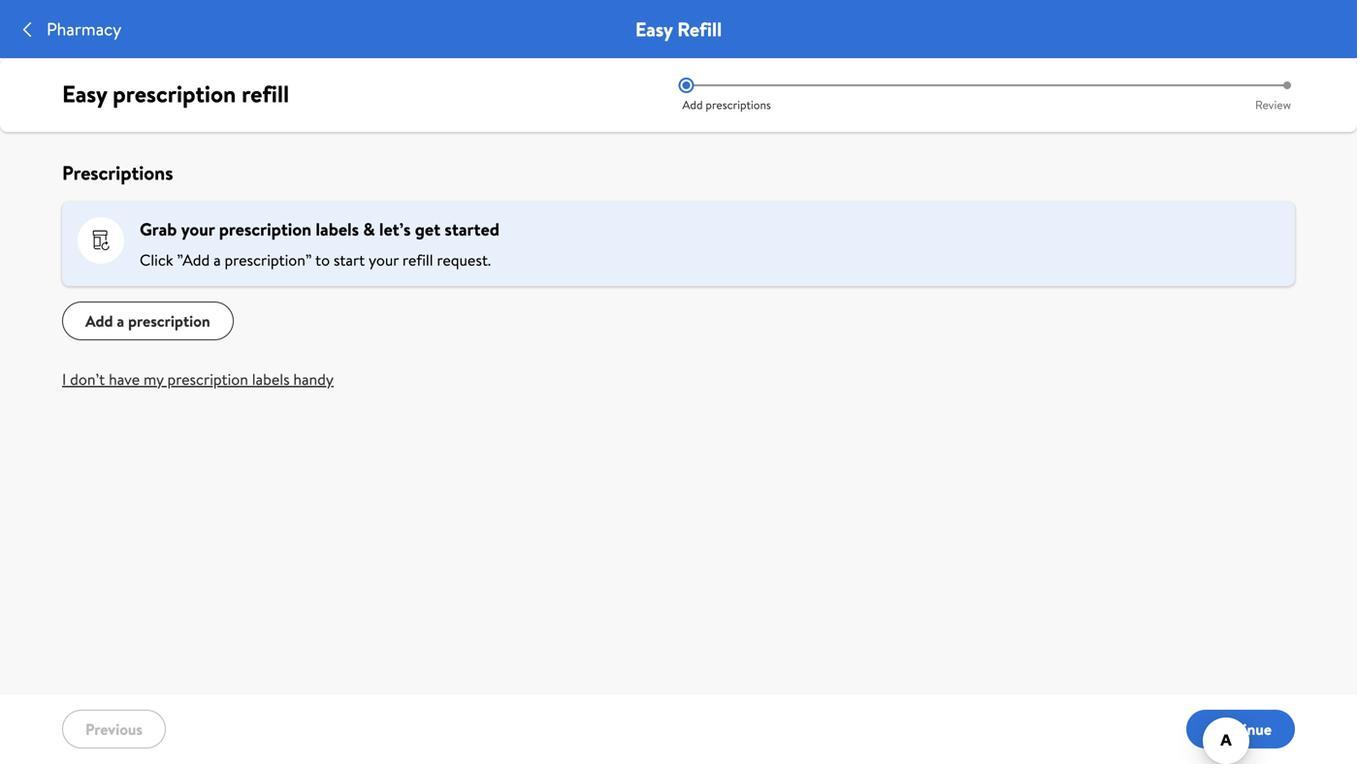 Task type: describe. For each thing, give the bounding box(es) containing it.
add a prescription
[[85, 310, 210, 332]]

a inside button
[[117, 310, 124, 332]]

don't
[[70, 369, 105, 390]]

prescriptions
[[706, 97, 771, 113]]

handy
[[293, 369, 334, 390]]

easy prescription refill
[[62, 78, 289, 110]]

prescription inside grab your prescription labels & let's get started click "add a prescription" to start your refill request.
[[219, 217, 312, 242]]

add prescriptions
[[683, 97, 771, 113]]

grab
[[140, 217, 177, 242]]

let's
[[379, 217, 411, 242]]

"add
[[177, 249, 210, 271]]

request.
[[437, 249, 491, 271]]

i don't have my prescription labels handy
[[62, 369, 334, 390]]

labels inside i don't have my prescription labels handy button
[[252, 369, 290, 390]]

review
[[1256, 97, 1292, 113]]

refill
[[678, 16, 722, 43]]

add prescriptions list item
[[679, 78, 987, 113]]

i
[[62, 369, 66, 390]]

easy for easy refill
[[635, 16, 673, 43]]



Task type: vqa. For each thing, say whether or not it's contained in the screenshot.
started
yes



Task type: locate. For each thing, give the bounding box(es) containing it.
easy
[[635, 16, 673, 43], [62, 78, 107, 110]]

my
[[144, 369, 164, 390]]

prescriptions
[[62, 159, 173, 186]]

list containing add prescriptions
[[679, 78, 1296, 113]]

1 horizontal spatial a
[[214, 249, 221, 271]]

0 vertical spatial labels
[[316, 217, 359, 242]]

0 vertical spatial easy
[[635, 16, 673, 43]]

0 vertical spatial a
[[214, 249, 221, 271]]

grab your prescription labels & let's get started click "add a prescription" to start your refill request.
[[140, 217, 500, 271]]

your down let's
[[369, 249, 399, 271]]

1 horizontal spatial labels
[[316, 217, 359, 242]]

1 horizontal spatial your
[[369, 249, 399, 271]]

pharmacy button
[[16, 17, 129, 41]]

list
[[679, 78, 1296, 113]]

prescription inside button
[[128, 310, 210, 332]]

1 horizontal spatial add
[[683, 97, 703, 113]]

continue button
[[1187, 710, 1296, 749]]

to
[[315, 249, 330, 271]]

refill
[[242, 78, 289, 110], [403, 249, 433, 271]]

labels
[[316, 217, 359, 242], [252, 369, 290, 390]]

your up "add
[[181, 217, 215, 242]]

1 vertical spatial labels
[[252, 369, 290, 390]]

prescription inside button
[[167, 369, 248, 390]]

easy for easy prescription refill
[[62, 78, 107, 110]]

review list item
[[987, 78, 1296, 113]]

0 horizontal spatial add
[[85, 310, 113, 332]]

started
[[445, 217, 500, 242]]

your
[[181, 217, 215, 242], [369, 249, 399, 271]]

1 vertical spatial your
[[369, 249, 399, 271]]

pharmacy
[[47, 17, 121, 41]]

previous
[[85, 719, 143, 740]]

0 horizontal spatial easy
[[62, 78, 107, 110]]

a
[[214, 249, 221, 271], [117, 310, 124, 332]]

a inside grab your prescription labels & let's get started click "add a prescription" to start your refill request.
[[214, 249, 221, 271]]

0 horizontal spatial labels
[[252, 369, 290, 390]]

0 vertical spatial your
[[181, 217, 215, 242]]

0 vertical spatial add
[[683, 97, 703, 113]]

add up don't
[[85, 310, 113, 332]]

prescription"
[[225, 249, 312, 271]]

add left prescriptions
[[683, 97, 703, 113]]

0 vertical spatial refill
[[242, 78, 289, 110]]

click
[[140, 249, 173, 271]]

easy left 'refill'
[[635, 16, 673, 43]]

get
[[415, 217, 441, 242]]

1 vertical spatial easy
[[62, 78, 107, 110]]

i don't have my prescription labels handy button
[[62, 364, 334, 395]]

start
[[334, 249, 365, 271]]

&
[[363, 217, 375, 242]]

1 vertical spatial add
[[85, 310, 113, 332]]

continue
[[1210, 719, 1272, 740]]

previous button
[[62, 710, 166, 749]]

labels left &
[[316, 217, 359, 242]]

easy down pharmacy
[[62, 78, 107, 110]]

0 horizontal spatial a
[[117, 310, 124, 332]]

0 horizontal spatial refill
[[242, 78, 289, 110]]

add for add a prescription
[[85, 310, 113, 332]]

labels left the handy
[[252, 369, 290, 390]]

1 vertical spatial a
[[117, 310, 124, 332]]

refill inside grab your prescription labels & let's get started click "add a prescription" to start your refill request.
[[403, 249, 433, 271]]

add for add prescriptions
[[683, 97, 703, 113]]

add inside add a prescription button
[[85, 310, 113, 332]]

add inside add prescriptions list item
[[683, 97, 703, 113]]

add a prescription button
[[62, 302, 234, 341]]

a up "have"
[[117, 310, 124, 332]]

1 horizontal spatial refill
[[403, 249, 433, 271]]

easy refill
[[635, 16, 722, 43]]

have
[[109, 369, 140, 390]]

add
[[683, 97, 703, 113], [85, 310, 113, 332]]

1 horizontal spatial easy
[[635, 16, 673, 43]]

labels inside grab your prescription labels & let's get started click "add a prescription" to start your refill request.
[[316, 217, 359, 242]]

0 horizontal spatial your
[[181, 217, 215, 242]]

1 vertical spatial refill
[[403, 249, 433, 271]]

prescription
[[113, 78, 236, 110], [219, 217, 312, 242], [128, 310, 210, 332], [167, 369, 248, 390]]

a right "add
[[214, 249, 221, 271]]



